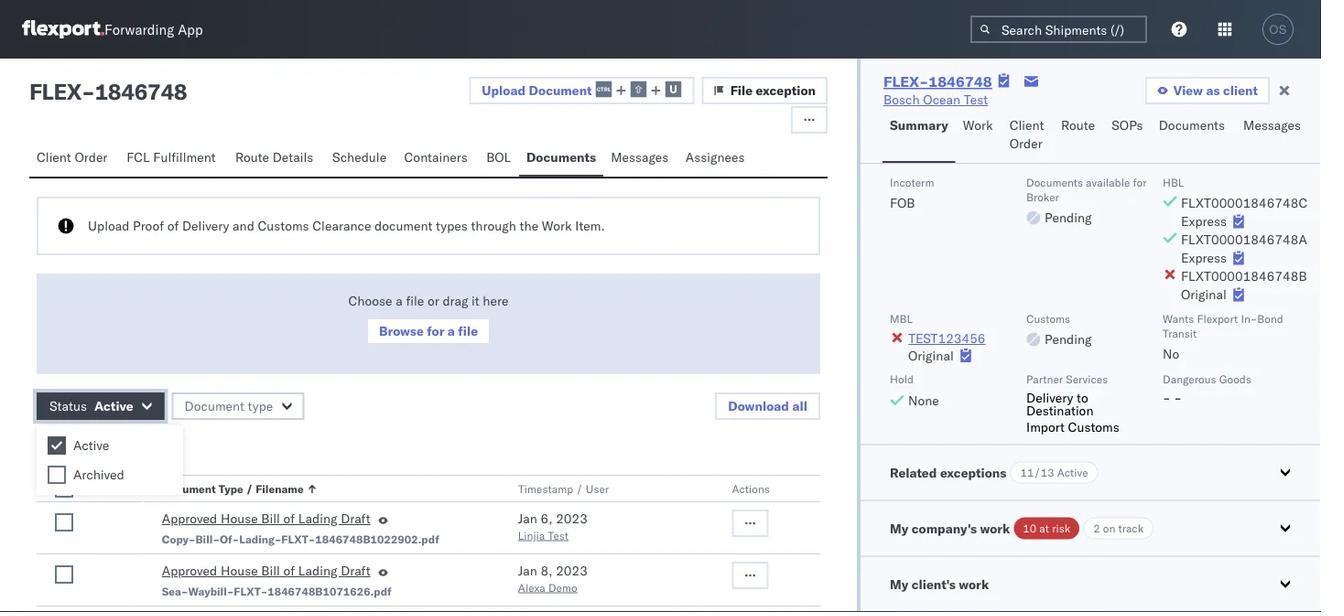 Task type: vqa. For each thing, say whether or not it's contained in the screenshot.
the middle the 1366815
no



Task type: locate. For each thing, give the bounding box(es) containing it.
in-
[[1242, 311, 1258, 325]]

exception
[[756, 82, 816, 98]]

1 horizontal spatial upload
[[482, 82, 526, 98]]

bosch ocean test
[[884, 92, 989, 108]]

for inside button
[[427, 323, 445, 339]]

0 horizontal spatial flxt-
[[234, 585, 268, 599]]

0 vertical spatial approved
[[162, 511, 217, 527]]

0 horizontal spatial test
[[548, 529, 569, 543]]

documents button right bol on the top left
[[519, 141, 604, 177]]

2 pending from the top
[[1045, 331, 1093, 347]]

1 approved from the top
[[162, 511, 217, 527]]

test123456 button
[[909, 330, 986, 346]]

house down of- on the bottom
[[221, 563, 258, 579]]

1 vertical spatial bosch
[[1163, 150, 1200, 166]]

bosch inside bosch ocean test incoterm fob
[[1163, 150, 1200, 166]]

forwarding app
[[104, 21, 203, 38]]

1 horizontal spatial /
[[576, 482, 583, 496]]

1 horizontal spatial client order
[[1010, 117, 1045, 152]]

0 vertical spatial active
[[94, 399, 133, 415]]

express up flxt00001846748b
[[1182, 250, 1228, 266]]

0 horizontal spatial client order
[[37, 149, 108, 165]]

0 vertical spatial 2023
[[556, 511, 588, 527]]

document type / filename
[[162, 482, 304, 496]]

approved house bill of lading draft link up sea-waybill-flxt-1846748b1071626.pdf
[[162, 562, 371, 584]]

client order button down flex
[[29, 141, 119, 177]]

fcl inside button
[[127, 149, 150, 165]]

client order button
[[1003, 109, 1054, 163], [29, 141, 119, 177]]

work down bosch ocean test link
[[964, 117, 994, 133]]

client down flex
[[37, 149, 71, 165]]

bill for jan 8, 2023
[[261, 563, 280, 579]]

1 vertical spatial pending
[[1045, 331, 1093, 347]]

1 vertical spatial my
[[890, 576, 909, 592]]

0 vertical spatial original
[[1182, 286, 1227, 302]]

1 horizontal spatial test
[[965, 92, 989, 108]]

0 vertical spatial jan
[[518, 511, 538, 527]]

timestamp
[[518, 482, 573, 496]]

2 jan from the top
[[518, 563, 538, 579]]

document inside document type button
[[185, 399, 245, 415]]

jan for jan 8, 2023
[[518, 563, 538, 579]]

test for bosch ocean test
[[965, 92, 989, 108]]

0 horizontal spatial fcl
[[127, 149, 150, 165]]

0 vertical spatial approved house bill of lading draft link
[[162, 510, 371, 532]]

2 2023 from the top
[[556, 563, 588, 579]]

1 horizontal spatial bosch
[[1163, 150, 1200, 166]]

0 vertical spatial client
[[1010, 117, 1045, 133]]

bill
[[261, 511, 280, 527], [261, 563, 280, 579]]

route inside button
[[1062, 117, 1096, 133]]

0 horizontal spatial -
[[82, 78, 95, 105]]

bill up 'lading-'
[[261, 511, 280, 527]]

fcl for fcl fulfillment
[[127, 149, 150, 165]]

0 vertical spatial my
[[890, 520, 909, 536]]

1 draft from the top
[[341, 511, 371, 527]]

approved for jan 8, 2023
[[162, 563, 217, 579]]

file down it
[[458, 323, 478, 339]]

schedule
[[333, 149, 387, 165]]

0 horizontal spatial client
[[37, 149, 71, 165]]

for right available
[[1134, 175, 1147, 189]]

2 draft from the top
[[341, 563, 371, 579]]

for
[[1134, 175, 1147, 189], [427, 323, 445, 339]]

/
[[246, 482, 253, 496], [576, 482, 583, 496]]

2 vertical spatial active
[[1058, 466, 1089, 480]]

jan up linjia
[[518, 511, 538, 527]]

1846748 up the bosch ocean test
[[929, 72, 993, 91]]

documents
[[1160, 117, 1226, 133], [527, 149, 597, 165], [1027, 175, 1084, 189]]

/ right the type in the left bottom of the page
[[246, 482, 253, 496]]

file inside button
[[458, 323, 478, 339]]

document type
[[185, 399, 273, 415]]

lading up 1846748b1071626.pdf
[[299, 563, 338, 579]]

bosch up hbl at the top of page
[[1163, 150, 1200, 166]]

1 my from the top
[[890, 520, 909, 536]]

documents down the view
[[1160, 117, 1226, 133]]

wants flexport in-bond transit no
[[1163, 311, 1284, 362]]

1 horizontal spatial for
[[1134, 175, 1147, 189]]

route inside "button"
[[235, 149, 269, 165]]

1 vertical spatial 2023
[[556, 563, 588, 579]]

of-
[[220, 533, 239, 546]]

client for right the client order button
[[1010, 117, 1045, 133]]

messages left assignees
[[611, 149, 669, 165]]

1 vertical spatial bill
[[261, 563, 280, 579]]

1 vertical spatial messages
[[611, 149, 669, 165]]

archived
[[73, 467, 124, 483]]

route left details
[[235, 149, 269, 165]]

1 vertical spatial delivery
[[1027, 389, 1074, 405]]

approved house bill of lading draft for jan 8, 2023
[[162, 563, 371, 579]]

of up sea-waybill-flxt-1846748b1071626.pdf
[[284, 563, 295, 579]]

2 my from the top
[[890, 576, 909, 592]]

pending down "broker"
[[1045, 209, 1093, 225]]

ocean up the flxt00001846748c
[[1203, 150, 1241, 166]]

2 approved house bill of lading draft from the top
[[162, 563, 371, 579]]

2023 inside the "jan 8, 2023 alexa demo"
[[556, 563, 588, 579]]

messages button down client
[[1237, 109, 1312, 163]]

0 vertical spatial house
[[221, 511, 258, 527]]

0 vertical spatial approved house bill of lading draft
[[162, 511, 371, 527]]

upload up bol on the top left
[[482, 82, 526, 98]]

bosch for bosch ocean test incoterm fob
[[1163, 150, 1200, 166]]

1 vertical spatial original
[[909, 347, 954, 363]]

1 / from the left
[[246, 482, 253, 496]]

2 lading from the top
[[299, 563, 338, 579]]

fcl up "broker"
[[1045, 150, 1069, 166]]

1846748 down forwarding
[[95, 78, 187, 105]]

draft up the 1846748b1022902.pdf
[[341, 511, 371, 527]]

order right work button
[[1010, 136, 1043, 152]]

delivery
[[182, 218, 229, 234], [1027, 389, 1074, 405]]

1 horizontal spatial messages button
[[1237, 109, 1312, 163]]

0 horizontal spatial bosch
[[884, 92, 920, 108]]

1 vertical spatial approved house bill of lading draft link
[[162, 562, 371, 584]]

express
[[1182, 213, 1228, 229], [1182, 250, 1228, 266]]

user
[[586, 482, 609, 496]]

19
[[140, 440, 156, 456]]

active up files
[[94, 399, 133, 415]]

test inside bosch ocean test incoterm fob
[[1244, 150, 1268, 166]]

1 vertical spatial ocean
[[1203, 150, 1241, 166]]

choose a file or drag it here
[[349, 293, 509, 309]]

2 horizontal spatial documents
[[1160, 117, 1226, 133]]

approved for jan 6, 2023
[[162, 511, 217, 527]]

1 approved house bill of lading draft link from the top
[[162, 510, 371, 532]]

1 horizontal spatial client
[[1010, 117, 1045, 133]]

1 horizontal spatial work
[[964, 117, 994, 133]]

file exception button
[[702, 77, 828, 104], [702, 77, 828, 104]]

ocean inside bosch ocean test incoterm fob
[[1203, 150, 1241, 166]]

0 vertical spatial express
[[1182, 213, 1228, 229]]

0 vertical spatial document
[[529, 82, 592, 98]]

my client's work button
[[861, 557, 1322, 612]]

1 2023 from the top
[[556, 511, 588, 527]]

1 horizontal spatial flxt-
[[282, 533, 315, 546]]

0 horizontal spatial ocean
[[924, 92, 961, 108]]

2 bill from the top
[[261, 563, 280, 579]]

/ left user
[[576, 482, 583, 496]]

os
[[1270, 22, 1288, 36]]

2 express from the top
[[1182, 250, 1228, 266]]

assignees
[[686, 149, 745, 165]]

0 vertical spatial documents
[[1160, 117, 1226, 133]]

1 vertical spatial lading
[[299, 563, 338, 579]]

flex-1846748
[[884, 72, 993, 91]]

1 horizontal spatial fcl
[[1045, 150, 1069, 166]]

/ inside button
[[576, 482, 583, 496]]

work right client's
[[959, 576, 990, 592]]

jan inside the "jan 8, 2023 alexa demo"
[[518, 563, 538, 579]]

1 horizontal spatial ocean
[[1203, 150, 1241, 166]]

draft up 1846748b1071626.pdf
[[341, 563, 371, 579]]

delivery down partner
[[1027, 389, 1074, 405]]

a right choose
[[396, 293, 403, 309]]

fcl for fcl
[[1045, 150, 1069, 166]]

0 vertical spatial bosch
[[884, 92, 920, 108]]

∙
[[128, 440, 137, 456]]

1 vertical spatial of
[[284, 511, 295, 527]]

0 vertical spatial work
[[964, 117, 994, 133]]

1 horizontal spatial messages
[[1244, 117, 1302, 133]]

copy-bill-of-lading-flxt-1846748b1022902.pdf
[[162, 533, 440, 546]]

my left company's
[[890, 520, 909, 536]]

fob
[[890, 195, 916, 211]]

assignees button
[[679, 141, 756, 177]]

work inside button
[[964, 117, 994, 133]]

a down drag
[[448, 323, 455, 339]]

11/13
[[1021, 466, 1055, 480]]

test down 6,
[[548, 529, 569, 543]]

original down test123456
[[909, 347, 954, 363]]

route left sops
[[1062, 117, 1096, 133]]

active right 11/13
[[1058, 466, 1089, 480]]

jan 6, 2023 linjia test
[[518, 511, 588, 543]]

for down or
[[427, 323, 445, 339]]

upload left proof
[[88, 218, 130, 234]]

client right work button
[[1010, 117, 1045, 133]]

lading up copy-bill-of-lading-flxt-1846748b1022902.pdf at the left of page
[[299, 511, 338, 527]]

0 vertical spatial lading
[[299, 511, 338, 527]]

documents right bol "button"
[[527, 149, 597, 165]]

1846748b1071626.pdf
[[268, 585, 392, 599]]

pending up services
[[1045, 331, 1093, 347]]

or
[[428, 293, 440, 309]]

client order down flex
[[37, 149, 108, 165]]

1 vertical spatial approved house bill of lading draft
[[162, 563, 371, 579]]

0 horizontal spatial order
[[75, 149, 108, 165]]

1 horizontal spatial documents
[[1027, 175, 1084, 189]]

2 fcl from the left
[[1045, 150, 1069, 166]]

approved up copy-
[[162, 511, 217, 527]]

0 vertical spatial work
[[981, 520, 1011, 536]]

upload document
[[482, 82, 592, 98]]

destination
[[1027, 402, 1094, 418]]

file left or
[[406, 293, 424, 309]]

messages down client
[[1244, 117, 1302, 133]]

download
[[729, 399, 790, 415]]

order down the flex - 1846748
[[75, 149, 108, 165]]

upload
[[482, 82, 526, 98], [88, 218, 130, 234]]

document inside document type / filename button
[[162, 482, 216, 496]]

work inside "button"
[[959, 576, 990, 592]]

0 horizontal spatial documents
[[527, 149, 597, 165]]

1 vertical spatial file
[[458, 323, 478, 339]]

ocean for bosch ocean test incoterm fob
[[1203, 150, 1241, 166]]

work left 10
[[981, 520, 1011, 536]]

none
[[909, 392, 940, 408]]

0 horizontal spatial client order button
[[29, 141, 119, 177]]

express up flxt00001846748a
[[1182, 213, 1228, 229]]

upload inside upload document 'button'
[[482, 82, 526, 98]]

fulfillment
[[153, 149, 216, 165]]

customs right and
[[258, 218, 309, 234]]

1 lading from the top
[[299, 511, 338, 527]]

2023 up demo
[[556, 563, 588, 579]]

jan 8, 2023 alexa demo
[[518, 563, 588, 595]]

0 horizontal spatial messages
[[611, 149, 669, 165]]

jan inside jan 6, 2023 linjia test
[[518, 511, 538, 527]]

client order button up "broker"
[[1003, 109, 1054, 163]]

at
[[1040, 522, 1050, 535]]

partner services delivery to destination import customs
[[1027, 372, 1120, 435]]

actions
[[732, 482, 770, 496]]

approved house bill of lading draft link for jan 8, 2023
[[162, 562, 371, 584]]

flxt- down 'lading-'
[[234, 585, 268, 599]]

my left client's
[[890, 576, 909, 592]]

file
[[406, 293, 424, 309], [458, 323, 478, 339]]

bill for jan 6, 2023
[[261, 511, 280, 527]]

flxt00001846748a
[[1182, 231, 1308, 247]]

bill-
[[196, 533, 220, 546]]

2 horizontal spatial -
[[1175, 389, 1183, 405]]

6,
[[541, 511, 553, 527]]

work right the
[[542, 218, 572, 234]]

fcl left fulfillment
[[127, 149, 150, 165]]

of up copy-bill-of-lading-flxt-1846748b1022902.pdf at the left of page
[[284, 511, 295, 527]]

pending for customs
[[1045, 331, 1093, 347]]

0 horizontal spatial delivery
[[182, 218, 229, 234]]

document
[[529, 82, 592, 98], [185, 399, 245, 415], [162, 482, 216, 496]]

house for jan 6, 2023
[[221, 511, 258, 527]]

timestamp / user button
[[515, 478, 696, 497]]

0 horizontal spatial route
[[235, 149, 269, 165]]

2 approved from the top
[[162, 563, 217, 579]]

None checkbox
[[55, 514, 73, 532]]

active up archived
[[73, 438, 109, 454]]

2 vertical spatial documents
[[1027, 175, 1084, 189]]

approved house bill of lading draft up sea-waybill-flxt-1846748b1071626.pdf
[[162, 563, 371, 579]]

my for my company's work
[[890, 520, 909, 536]]

10
[[1024, 522, 1037, 535]]

0 vertical spatial for
[[1134, 175, 1147, 189]]

1 express from the top
[[1182, 213, 1228, 229]]

draft
[[341, 511, 371, 527], [341, 563, 371, 579]]

my inside "button"
[[890, 576, 909, 592]]

documents button down the view
[[1152, 109, 1237, 163]]

draft for jan 6, 2023
[[341, 511, 371, 527]]

flexport. image
[[22, 20, 104, 38]]

ocean down flex-1846748
[[924, 92, 961, 108]]

0 vertical spatial test
[[965, 92, 989, 108]]

house up of- on the bottom
[[221, 511, 258, 527]]

flxt- down filename
[[282, 533, 315, 546]]

fcl
[[127, 149, 150, 165], [1045, 150, 1069, 166]]

flxt-
[[282, 533, 315, 546], [234, 585, 268, 599]]

0 horizontal spatial upload
[[88, 218, 130, 234]]

1 vertical spatial a
[[448, 323, 455, 339]]

1 vertical spatial express
[[1182, 250, 1228, 266]]

0 vertical spatial draft
[[341, 511, 371, 527]]

2 / from the left
[[576, 482, 583, 496]]

1 pending from the top
[[1045, 209, 1093, 225]]

work for my client's work
[[959, 576, 990, 592]]

approved house bill of lading draft up 'lading-'
[[162, 511, 371, 527]]

0 horizontal spatial for
[[427, 323, 445, 339]]

0 vertical spatial delivery
[[182, 218, 229, 234]]

document inside upload document 'button'
[[529, 82, 592, 98]]

1 house from the top
[[221, 511, 258, 527]]

of for jan 6, 2023
[[284, 511, 295, 527]]

2 vertical spatial test
[[548, 529, 569, 543]]

1 horizontal spatial route
[[1062, 117, 1096, 133]]

1 horizontal spatial delivery
[[1027, 389, 1074, 405]]

bill up sea-waybill-flxt-1846748b1071626.pdf
[[261, 563, 280, 579]]

bosch
[[884, 92, 920, 108], [1163, 150, 1200, 166]]

2023 right 6,
[[556, 511, 588, 527]]

1846748
[[929, 72, 993, 91], [95, 78, 187, 105]]

to
[[1077, 389, 1089, 405]]

work
[[964, 117, 994, 133], [542, 218, 572, 234]]

0 horizontal spatial work
[[542, 218, 572, 234]]

related exceptions
[[890, 464, 1007, 481]]

it
[[472, 293, 480, 309]]

customs down to
[[1069, 419, 1120, 435]]

0 horizontal spatial a
[[396, 293, 403, 309]]

None checkbox
[[48, 437, 66, 455], [48, 466, 66, 485], [55, 480, 73, 498], [55, 566, 73, 584], [48, 437, 66, 455], [48, 466, 66, 485], [55, 480, 73, 498], [55, 566, 73, 584]]

upload for upload proof of delivery and customs clearance document types through the work item.
[[88, 218, 130, 234]]

documents up "broker"
[[1027, 175, 1084, 189]]

1 vertical spatial work
[[959, 576, 990, 592]]

original up 'flexport'
[[1182, 286, 1227, 302]]

2 approved house bill of lading draft link from the top
[[162, 562, 371, 584]]

1 horizontal spatial a
[[448, 323, 455, 339]]

0 horizontal spatial /
[[246, 482, 253, 496]]

approved up sea- on the left of the page
[[162, 563, 217, 579]]

forwarding app link
[[22, 20, 203, 38]]

1 vertical spatial house
[[221, 563, 258, 579]]

approved house bill of lading draft link up 'lading-'
[[162, 510, 371, 532]]

1 fcl from the left
[[127, 149, 150, 165]]

1 vertical spatial for
[[427, 323, 445, 339]]

1 jan from the top
[[518, 511, 538, 527]]

1 vertical spatial flxt-
[[234, 585, 268, 599]]

client order right work button
[[1010, 117, 1045, 152]]

test up the flxt00001846748c
[[1244, 150, 1268, 166]]

documents inside documents available for broker
[[1027, 175, 1084, 189]]

customs
[[258, 218, 309, 234], [1027, 311, 1071, 325], [1069, 419, 1120, 435]]

jan up 'alexa'
[[518, 563, 538, 579]]

bol button
[[479, 141, 519, 177]]

document for type
[[185, 399, 245, 415]]

test up work button
[[965, 92, 989, 108]]

route
[[1062, 117, 1096, 133], [235, 149, 269, 165]]

of right proof
[[167, 218, 179, 234]]

broker
[[1027, 190, 1060, 203]]

2023 inside jan 6, 2023 linjia test
[[556, 511, 588, 527]]

1 vertical spatial jan
[[518, 563, 538, 579]]

1 approved house bill of lading draft from the top
[[162, 511, 371, 527]]

bosch down 'flex-'
[[884, 92, 920, 108]]

1 horizontal spatial client order button
[[1003, 109, 1054, 163]]

1 vertical spatial approved
[[162, 563, 217, 579]]

transit
[[1163, 326, 1198, 340]]

2
[[1094, 522, 1101, 535]]

1 vertical spatial route
[[235, 149, 269, 165]]

messages button left assignees
[[604, 141, 679, 177]]

available
[[1087, 175, 1131, 189]]

2 vertical spatial document
[[162, 482, 216, 496]]

2 house from the top
[[221, 563, 258, 579]]

customs up partner
[[1027, 311, 1071, 325]]

delivery left and
[[182, 218, 229, 234]]

client order for the client order button to the left
[[37, 149, 108, 165]]

fcl fulfillment
[[127, 149, 216, 165]]

1 bill from the top
[[261, 511, 280, 527]]



Task type: describe. For each thing, give the bounding box(es) containing it.
bosch for bosch ocean test
[[884, 92, 920, 108]]

client order for right the client order button
[[1010, 117, 1045, 152]]

0 vertical spatial of
[[167, 218, 179, 234]]

filename
[[256, 482, 304, 496]]

os button
[[1258, 8, 1300, 50]]

documents available for broker
[[1027, 175, 1147, 203]]

view as client button
[[1146, 77, 1271, 104]]

app
[[178, 21, 203, 38]]

flexport
[[1198, 311, 1239, 325]]

containers
[[404, 149, 468, 165]]

pending for documents available for broker
[[1045, 209, 1093, 225]]

here
[[483, 293, 509, 309]]

type
[[248, 399, 273, 415]]

uploaded
[[37, 440, 96, 456]]

browse for a file
[[379, 323, 478, 339]]

the
[[520, 218, 539, 234]]

0 vertical spatial customs
[[258, 218, 309, 234]]

client for the client order button to the left
[[37, 149, 71, 165]]

document type button
[[172, 393, 304, 420]]

dangerous goods - -
[[1163, 372, 1252, 405]]

0 vertical spatial a
[[396, 293, 403, 309]]

approved house bill of lading draft for jan 6, 2023
[[162, 511, 371, 527]]

hbl
[[1163, 175, 1185, 189]]

route button
[[1054, 109, 1105, 163]]

exceptions
[[941, 464, 1007, 481]]

demo
[[549, 581, 578, 595]]

copy-
[[162, 533, 196, 546]]

/ inside button
[[246, 482, 253, 496]]

all
[[793, 399, 808, 415]]

clearance
[[313, 218, 371, 234]]

type
[[219, 482, 244, 496]]

flex-
[[884, 72, 929, 91]]

customs inside partner services delivery to destination import customs
[[1069, 419, 1120, 435]]

route details button
[[228, 141, 325, 177]]

forwarding
[[104, 21, 174, 38]]

as
[[1207, 82, 1221, 98]]

route for route
[[1062, 117, 1096, 133]]

upload for upload document
[[482, 82, 526, 98]]

incoterm
[[890, 175, 935, 189]]

alexa
[[518, 581, 546, 595]]

files
[[99, 440, 125, 456]]

import
[[1027, 419, 1065, 435]]

sops
[[1112, 117, 1144, 133]]

wants
[[1163, 311, 1195, 325]]

no
[[1163, 346, 1180, 362]]

services
[[1067, 372, 1109, 386]]

drag
[[443, 293, 469, 309]]

test for bosch ocean test incoterm fob
[[1244, 150, 1268, 166]]

0 horizontal spatial messages button
[[604, 141, 679, 177]]

my for my client's work
[[890, 576, 909, 592]]

fcl fulfillment button
[[119, 141, 228, 177]]

mbl
[[890, 311, 913, 325]]

2023 for jan 6, 2023
[[556, 511, 588, 527]]

lading-
[[239, 533, 282, 546]]

draft for jan 8, 2023
[[341, 563, 371, 579]]

download all button
[[716, 393, 821, 420]]

1 vertical spatial active
[[73, 438, 109, 454]]

flxt00001846748c
[[1182, 195, 1308, 211]]

status active
[[49, 399, 133, 415]]

sops button
[[1105, 109, 1152, 163]]

flex - 1846748
[[29, 78, 187, 105]]

ocean for bosch ocean test
[[924, 92, 961, 108]]

route for route details
[[235, 149, 269, 165]]

view
[[1174, 82, 1204, 98]]

route details
[[235, 149, 314, 165]]

express for flxt00001846748c
[[1182, 213, 1228, 229]]

linjia
[[518, 529, 545, 543]]

jan for jan 6, 2023
[[518, 511, 538, 527]]

details
[[273, 149, 314, 165]]

partner
[[1027, 372, 1064, 386]]

11/13 active
[[1021, 466, 1089, 480]]

bosch ocean test link
[[884, 91, 989, 109]]

work for my company's work
[[981, 520, 1011, 536]]

summary button
[[883, 109, 956, 163]]

upload proof of delivery and customs clearance document types through the work item.
[[88, 218, 605, 234]]

dangerous
[[1163, 372, 1217, 386]]

my client's work
[[890, 576, 990, 592]]

1 horizontal spatial 1846748
[[929, 72, 993, 91]]

delivery inside partner services delivery to destination import customs
[[1027, 389, 1074, 405]]

0 horizontal spatial documents button
[[519, 141, 604, 177]]

0 vertical spatial file
[[406, 293, 424, 309]]

0 horizontal spatial original
[[909, 347, 954, 363]]

1846748b1022902.pdf
[[315, 533, 440, 546]]

containers button
[[397, 141, 479, 177]]

download all
[[729, 399, 808, 415]]

file exception
[[731, 82, 816, 98]]

related
[[890, 464, 938, 481]]

sea-waybill-flxt-1846748b1071626.pdf
[[162, 585, 392, 599]]

test inside jan 6, 2023 linjia test
[[548, 529, 569, 543]]

choose
[[349, 293, 393, 309]]

Search Shipments (/) text field
[[971, 16, 1148, 43]]

1 vertical spatial documents
[[527, 149, 597, 165]]

through
[[471, 218, 517, 234]]

lading for jan 8, 2023
[[299, 563, 338, 579]]

0 vertical spatial messages
[[1244, 117, 1302, 133]]

document
[[375, 218, 433, 234]]

1 vertical spatial customs
[[1027, 311, 1071, 325]]

active for 11/13 active
[[1058, 466, 1089, 480]]

view as client
[[1174, 82, 1259, 98]]

active for status active
[[94, 399, 133, 415]]

flex
[[29, 78, 82, 105]]

schedule button
[[325, 141, 397, 177]]

waybill-
[[188, 585, 234, 599]]

types
[[436, 218, 468, 234]]

lading for jan 6, 2023
[[299, 511, 338, 527]]

risk
[[1053, 522, 1071, 535]]

approved house bill of lading draft link for jan 6, 2023
[[162, 510, 371, 532]]

track
[[1119, 522, 1144, 535]]

10 at risk
[[1024, 522, 1071, 535]]

document for type
[[162, 482, 216, 496]]

1 horizontal spatial -
[[1163, 389, 1171, 405]]

of for jan 8, 2023
[[284, 563, 295, 579]]

document type / filename button
[[158, 478, 482, 497]]

uploaded files ∙ 19
[[37, 440, 156, 456]]

0 horizontal spatial 1846748
[[95, 78, 187, 105]]

bond
[[1258, 311, 1284, 325]]

1 horizontal spatial documents button
[[1152, 109, 1237, 163]]

a inside button
[[448, 323, 455, 339]]

house for jan 8, 2023
[[221, 563, 258, 579]]

flex-1846748 link
[[884, 72, 993, 91]]

work button
[[956, 109, 1003, 163]]

express for flxt00001846748a
[[1182, 250, 1228, 266]]

1 horizontal spatial order
[[1010, 136, 1043, 152]]

timestamp / user
[[518, 482, 609, 496]]

status
[[49, 399, 87, 415]]

8,
[[541, 563, 553, 579]]

2023 for jan 8, 2023
[[556, 563, 588, 579]]

bol
[[487, 149, 511, 165]]

sea-
[[162, 585, 188, 599]]

company's
[[912, 520, 978, 536]]

1 horizontal spatial original
[[1182, 286, 1227, 302]]

for inside documents available for broker
[[1134, 175, 1147, 189]]

test123456
[[909, 330, 986, 346]]



